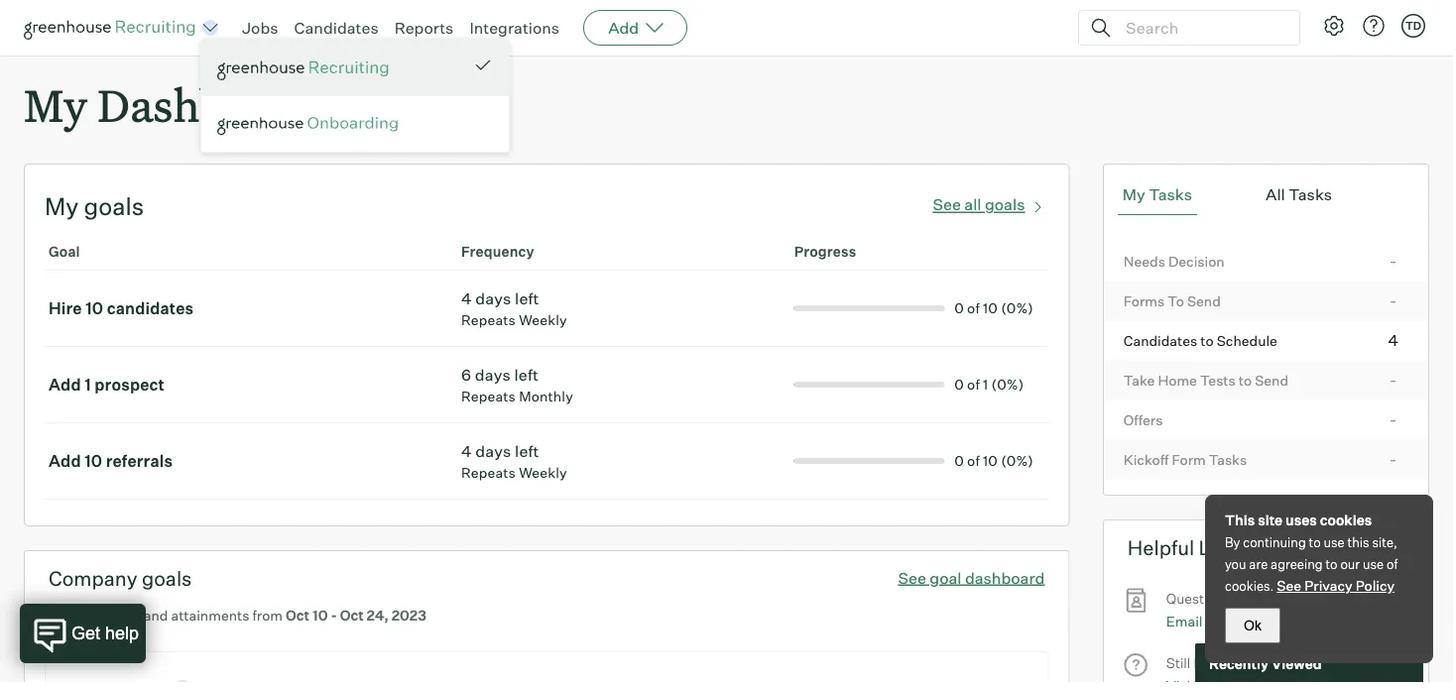 Task type: describe. For each thing, give the bounding box(es) containing it.
see goal dashboard
[[899, 568, 1045, 588]]

you
[[1226, 557, 1247, 573]]

0 horizontal spatial your
[[49, 608, 79, 625]]

see for my goals
[[933, 195, 961, 215]]

needs
[[1124, 253, 1166, 270]]

1 oct from the left
[[286, 608, 310, 625]]

progress bar for referrals
[[795, 459, 945, 465]]

repeats for hire 10 candidates
[[461, 312, 516, 329]]

questions?
[[1227, 655, 1297, 672]]

reports
[[395, 18, 454, 38]]

add 1 prospect
[[49, 375, 165, 395]]

- for kickoff form tasks
[[1390, 449, 1398, 469]]

still
[[1167, 655, 1191, 672]]

recently
[[1210, 655, 1269, 673]]

0 for add 1 prospect
[[955, 376, 964, 394]]

uses
[[1286, 512, 1318, 529]]

contacts
[[1303, 613, 1361, 630]]

0 for hire 10 candidates
[[955, 300, 964, 317]]

questions about jobs or permissions? email your in-house contacts
[[1167, 591, 1405, 630]]

this
[[1348, 535, 1370, 551]]

add for add
[[608, 18, 639, 38]]

4 for hire 10 candidates
[[461, 289, 472, 309]]

by
[[1226, 535, 1241, 551]]

candidates for candidates to schedule
[[1124, 332, 1198, 349]]

all tasks
[[1266, 185, 1333, 205]]

take
[[1124, 372, 1155, 389]]

goal
[[930, 568, 962, 588]]

0 of 10 (0%) for hire 10 candidates
[[955, 300, 1034, 317]]

reports link
[[395, 18, 454, 38]]

monthly
[[519, 388, 573, 406]]

viewed
[[1272, 655, 1322, 673]]

all
[[1266, 185, 1286, 205]]

see all goals link
[[933, 191, 1049, 215]]

to
[[1168, 292, 1185, 310]]

0 vertical spatial send
[[1188, 292, 1221, 310]]

house
[[1257, 613, 1299, 630]]

left for candidates
[[515, 289, 540, 309]]

cookies.
[[1226, 579, 1275, 594]]

averages
[[82, 608, 141, 625]]

company
[[49, 567, 138, 592]]

0 for add 10 referrals
[[955, 453, 964, 470]]

helpful links
[[1128, 536, 1250, 561]]

left for prospect
[[515, 365, 539, 385]]

24,
[[367, 608, 389, 625]]

see goal dashboard link
[[899, 568, 1045, 588]]

all tasks button
[[1261, 175, 1338, 216]]

links
[[1199, 536, 1250, 561]]

(0%) for hire 10 candidates
[[1001, 300, 1034, 317]]

10 down '0 of 1 (0%)'
[[983, 453, 998, 470]]

10 right from
[[313, 608, 328, 625]]

policy
[[1356, 578, 1395, 595]]

0 of 10 (0%) for add 10 referrals
[[955, 453, 1034, 470]]

this site uses cookies
[[1226, 512, 1373, 529]]

1 vertical spatial send
[[1255, 372, 1289, 389]]

prospect
[[95, 375, 165, 395]]

still have questions?
[[1167, 655, 1297, 672]]

your inside questions about jobs or permissions? email your in-house contacts
[[1206, 613, 1236, 630]]

form
[[1172, 451, 1206, 469]]

0 horizontal spatial use
[[1324, 535, 1345, 551]]

jobs link
[[242, 18, 278, 38]]

attainments
[[171, 608, 250, 625]]

company goals
[[49, 567, 192, 592]]

have
[[1194, 655, 1224, 672]]

(0%) for add 10 referrals
[[1001, 453, 1034, 470]]

of for hire 10 candidates
[[968, 300, 980, 317]]

schedule
[[1217, 332, 1278, 349]]

forms to send
[[1124, 292, 1221, 310]]

to down uses
[[1309, 535, 1321, 551]]

0 of 1 (0%)
[[955, 376, 1024, 394]]

dashboard
[[965, 568, 1045, 588]]

2 oct from the left
[[340, 608, 364, 625]]

2023
[[392, 608, 427, 625]]

4 for add 10 referrals
[[461, 442, 472, 462]]

hire 10 candidates
[[49, 299, 194, 319]]

to up take home tests to send
[[1201, 332, 1214, 349]]

4 days left repeats weekly for add 10 referrals
[[461, 442, 567, 482]]

our
[[1341, 557, 1361, 573]]

privacy
[[1305, 578, 1353, 595]]

0 horizontal spatial 1
[[85, 375, 91, 395]]

progress bar for prospect
[[795, 382, 945, 388]]

in-
[[1239, 613, 1258, 630]]

candidates link
[[294, 18, 379, 38]]

candidates for candidates
[[294, 18, 379, 38]]

see privacy policy link
[[1277, 578, 1395, 595]]

site,
[[1373, 535, 1398, 551]]

add 10 referrals
[[49, 452, 173, 472]]

needs decision
[[1124, 253, 1225, 270]]

hire
[[49, 299, 82, 319]]

by continuing to use this site, you are agreeing to our use of cookies.
[[1226, 535, 1398, 594]]

of for add 1 prospect
[[968, 376, 980, 394]]

about
[[1234, 591, 1271, 608]]

repeats for add 10 referrals
[[461, 465, 516, 482]]

my for my dashboard
[[24, 75, 87, 134]]

see all goals
[[933, 195, 1025, 215]]

jobs
[[242, 18, 278, 38]]

weekly for hire 10 candidates
[[519, 312, 567, 329]]

10 up '0 of 1 (0%)'
[[983, 300, 998, 317]]

td button
[[1398, 10, 1430, 42]]

my tasks button
[[1118, 175, 1198, 216]]



Task type: locate. For each thing, give the bounding box(es) containing it.
offers
[[1124, 412, 1163, 429]]

1 horizontal spatial greenhouse recruiting image
[[217, 57, 396, 80]]

candidates
[[294, 18, 379, 38], [1124, 332, 1198, 349]]

to right tests
[[1239, 372, 1252, 389]]

greenhouse recruiting image
[[24, 16, 202, 40], [217, 57, 396, 80]]

site
[[1258, 512, 1283, 529]]

0 vertical spatial greenhouse recruiting image
[[24, 16, 202, 40]]

2 weekly from the top
[[519, 465, 567, 482]]

this
[[1226, 512, 1256, 529]]

1 horizontal spatial tasks
[[1209, 451, 1248, 469]]

greenhouse recruiting image up my dashboard
[[24, 16, 202, 40]]

add for add 10 referrals
[[49, 452, 81, 472]]

- for offers
[[1390, 410, 1398, 429]]

greenhouse onboarding image
[[217, 116, 493, 136]]

my for my goals
[[45, 192, 79, 221]]

left down monthly
[[515, 442, 540, 462]]

of for add 10 referrals
[[968, 453, 980, 470]]

to left the our
[[1326, 557, 1338, 573]]

days
[[476, 289, 512, 309], [475, 365, 511, 385], [476, 442, 512, 462]]

questions
[[1167, 591, 1231, 608]]

1 vertical spatial weekly
[[519, 465, 567, 482]]

days down '6 days left repeats monthly'
[[476, 442, 512, 462]]

0 horizontal spatial tasks
[[1149, 185, 1193, 205]]

0 horizontal spatial see
[[899, 568, 927, 588]]

tasks right the form
[[1209, 451, 1248, 469]]

days inside '6 days left repeats monthly'
[[475, 365, 511, 385]]

2 vertical spatial (0%)
[[1001, 453, 1034, 470]]

0 of 10 (0%) down '0 of 1 (0%)'
[[955, 453, 1034, 470]]

2 vertical spatial progress bar
[[795, 459, 945, 465]]

tab list containing my tasks
[[1118, 175, 1415, 216]]

to
[[1201, 332, 1214, 349], [1239, 372, 1252, 389], [1309, 535, 1321, 551], [1326, 557, 1338, 573]]

kickoff
[[1124, 451, 1169, 469]]

10 left referrals
[[85, 452, 102, 472]]

4 days left repeats weekly down monthly
[[461, 442, 567, 482]]

goal
[[49, 243, 80, 261]]

my dashboard
[[24, 75, 317, 134]]

2 vertical spatial days
[[476, 442, 512, 462]]

days down frequency
[[476, 289, 512, 309]]

1 repeats from the top
[[461, 312, 516, 329]]

greenhouse recruiting image down candidates link
[[217, 57, 396, 80]]

1 vertical spatial add
[[49, 375, 81, 395]]

0 horizontal spatial candidates
[[294, 18, 379, 38]]

continuing
[[1244, 535, 1307, 551]]

2 4 days left repeats weekly from the top
[[461, 442, 567, 482]]

are
[[1250, 557, 1268, 573]]

my tasks
[[1123, 185, 1193, 205]]

goals for my goals
[[84, 192, 144, 221]]

td menu
[[200, 38, 510, 153]]

4 days left repeats weekly down frequency
[[461, 289, 567, 329]]

0 vertical spatial candidates
[[294, 18, 379, 38]]

see
[[933, 195, 961, 215], [899, 568, 927, 588], [1277, 578, 1302, 595]]

tasks for all tasks
[[1289, 185, 1333, 205]]

candidates to schedule
[[1124, 332, 1278, 349]]

0 vertical spatial weekly
[[519, 312, 567, 329]]

1 vertical spatial days
[[475, 365, 511, 385]]

email
[[1167, 613, 1203, 630]]

candidates down the forms to send on the top right of page
[[1124, 332, 1198, 349]]

tasks right the all
[[1289, 185, 1333, 205]]

2 vertical spatial left
[[515, 442, 540, 462]]

0 horizontal spatial oct
[[286, 608, 310, 625]]

0 vertical spatial 0
[[955, 300, 964, 317]]

use left "this"
[[1324, 535, 1345, 551]]

2 progress bar from the top
[[795, 382, 945, 388]]

agreeing
[[1271, 557, 1323, 573]]

goals
[[84, 192, 144, 221], [985, 195, 1025, 215], [142, 567, 192, 592]]

0 vertical spatial 4
[[461, 289, 472, 309]]

1 vertical spatial progress bar
[[795, 382, 945, 388]]

and
[[144, 608, 168, 625]]

integrations link
[[470, 18, 560, 38]]

left up monthly
[[515, 365, 539, 385]]

td button
[[1402, 14, 1426, 38]]

-
[[1390, 251, 1398, 271], [1390, 290, 1398, 310], [1390, 370, 1398, 390], [1390, 410, 1398, 429], [1390, 449, 1398, 469], [331, 608, 337, 625]]

1 0 of 10 (0%) from the top
[[955, 300, 1034, 317]]

1
[[85, 375, 91, 395], [983, 376, 989, 394]]

candidates right jobs
[[294, 18, 379, 38]]

of inside by continuing to use this site, you are agreeing to our use of cookies.
[[1387, 557, 1398, 573]]

6 days left repeats monthly
[[461, 365, 573, 406]]

10 right the hire on the left top
[[86, 299, 103, 319]]

decision
[[1169, 253, 1225, 270]]

repeats down '6 days left repeats monthly'
[[461, 465, 516, 482]]

0 vertical spatial days
[[476, 289, 512, 309]]

0 vertical spatial progress bar
[[795, 306, 945, 312]]

0 vertical spatial add
[[608, 18, 639, 38]]

cookies
[[1321, 512, 1373, 529]]

0 horizontal spatial greenhouse recruiting image
[[24, 16, 202, 40]]

left inside '6 days left repeats monthly'
[[515, 365, 539, 385]]

see for company goals
[[899, 568, 927, 588]]

add button
[[584, 10, 688, 46]]

progress
[[795, 243, 857, 261]]

1 0 from the top
[[955, 300, 964, 317]]

1 horizontal spatial your
[[1206, 613, 1236, 630]]

(0%) for add 1 prospect
[[992, 376, 1024, 394]]

2 0 of 10 (0%) from the top
[[955, 453, 1034, 470]]

left
[[515, 289, 540, 309], [515, 365, 539, 385], [515, 442, 540, 462]]

ok
[[1244, 618, 1262, 634]]

1 horizontal spatial candidates
[[1124, 332, 1198, 349]]

helpful
[[1128, 536, 1195, 561]]

repeats inside '6 days left repeats monthly'
[[461, 388, 516, 406]]

add for add 1 prospect
[[49, 375, 81, 395]]

1 horizontal spatial oct
[[340, 608, 364, 625]]

tests
[[1201, 372, 1236, 389]]

2 repeats from the top
[[461, 388, 516, 406]]

1 horizontal spatial see
[[933, 195, 961, 215]]

1 weekly from the top
[[519, 312, 567, 329]]

left for referrals
[[515, 442, 540, 462]]

your down company
[[49, 608, 79, 625]]

Search text field
[[1121, 13, 1282, 42]]

send down schedule
[[1255, 372, 1289, 389]]

send right to
[[1188, 292, 1221, 310]]

0 vertical spatial (0%)
[[1001, 300, 1034, 317]]

1 vertical spatial use
[[1363, 557, 1384, 573]]

2 vertical spatial repeats
[[461, 465, 516, 482]]

goals for company goals
[[142, 567, 192, 592]]

1 vertical spatial 0
[[955, 376, 964, 394]]

recently viewed
[[1210, 655, 1322, 673]]

days right 6
[[475, 365, 511, 385]]

oct left 24, on the left of page
[[340, 608, 364, 625]]

my goals
[[45, 192, 144, 221]]

1 vertical spatial 4 days left repeats weekly
[[461, 442, 567, 482]]

1 vertical spatial greenhouse recruiting image
[[217, 57, 396, 80]]

0 vertical spatial 4 days left repeats weekly
[[461, 289, 567, 329]]

jobs
[[1274, 591, 1301, 608]]

home
[[1158, 372, 1198, 389]]

1 4 days left repeats weekly from the top
[[461, 289, 567, 329]]

integrations
[[470, 18, 560, 38]]

1 horizontal spatial use
[[1363, 557, 1384, 573]]

- for forms to send
[[1390, 290, 1398, 310]]

left down frequency
[[515, 289, 540, 309]]

referrals
[[106, 452, 173, 472]]

dashboard
[[97, 75, 317, 134]]

1 vertical spatial left
[[515, 365, 539, 385]]

my for my tasks
[[1123, 185, 1146, 205]]

tasks up needs decision
[[1149, 185, 1193, 205]]

0 vertical spatial repeats
[[461, 312, 516, 329]]

add
[[608, 18, 639, 38], [49, 375, 81, 395], [49, 452, 81, 472]]

progress bar for candidates
[[795, 306, 945, 312]]

see down agreeing
[[1277, 578, 1302, 595]]

3 progress bar from the top
[[795, 459, 945, 465]]

- for needs decision
[[1390, 251, 1398, 271]]

days for add 1 prospect
[[475, 365, 511, 385]]

or
[[1304, 591, 1317, 608]]

permissions?
[[1320, 591, 1405, 608]]

2 vertical spatial 0
[[955, 453, 964, 470]]

2 vertical spatial add
[[49, 452, 81, 472]]

weekly for add 10 referrals
[[519, 465, 567, 482]]

1 vertical spatial (0%)
[[992, 376, 1024, 394]]

2 0 from the top
[[955, 376, 964, 394]]

repeats for add 1 prospect
[[461, 388, 516, 406]]

0 vertical spatial 0 of 10 (0%)
[[955, 300, 1034, 317]]

use
[[1324, 535, 1345, 551], [1363, 557, 1384, 573]]

4 days left repeats weekly for hire 10 candidates
[[461, 289, 567, 329]]

4
[[461, 289, 472, 309], [1389, 330, 1399, 350], [461, 442, 472, 462]]

3 repeats from the top
[[461, 465, 516, 482]]

- for take home tests to send
[[1390, 370, 1398, 390]]

weekly up '6 days left repeats monthly'
[[519, 312, 567, 329]]

3 0 from the top
[[955, 453, 964, 470]]

tab list
[[1118, 175, 1415, 216]]

take home tests to send
[[1124, 372, 1289, 389]]

10
[[86, 299, 103, 319], [983, 300, 998, 317], [85, 452, 102, 472], [983, 453, 998, 470], [313, 608, 328, 625]]

see privacy policy
[[1277, 578, 1395, 595]]

days for hire 10 candidates
[[476, 289, 512, 309]]

0 vertical spatial use
[[1324, 535, 1345, 551]]

1 progress bar from the top
[[795, 306, 945, 312]]

forms
[[1124, 292, 1165, 310]]

td
[[1406, 19, 1422, 32]]

your left in-
[[1206, 613, 1236, 630]]

tasks for my tasks
[[1149, 185, 1193, 205]]

my
[[24, 75, 87, 134], [1123, 185, 1146, 205], [45, 192, 79, 221]]

my inside button
[[1123, 185, 1146, 205]]

configure image
[[1323, 14, 1347, 38]]

oct right from
[[286, 608, 310, 625]]

1 horizontal spatial 1
[[983, 376, 989, 394]]

weekly down monthly
[[519, 465, 567, 482]]

2 horizontal spatial tasks
[[1289, 185, 1333, 205]]

1 horizontal spatial send
[[1255, 372, 1289, 389]]

progress bar
[[795, 306, 945, 312], [795, 382, 945, 388], [795, 459, 945, 465]]

days for add 10 referrals
[[476, 442, 512, 462]]

repeats up 6
[[461, 312, 516, 329]]

all
[[965, 195, 982, 215]]

0 horizontal spatial send
[[1188, 292, 1221, 310]]

(0%)
[[1001, 300, 1034, 317], [992, 376, 1024, 394], [1001, 453, 1034, 470]]

1 vertical spatial repeats
[[461, 388, 516, 406]]

use up policy
[[1363, 557, 1384, 573]]

see left 'all'
[[933, 195, 961, 215]]

add inside popup button
[[608, 18, 639, 38]]

see left goal in the right of the page
[[899, 568, 927, 588]]

2 horizontal spatial see
[[1277, 578, 1302, 595]]

2 vertical spatial 4
[[461, 442, 472, 462]]

0 of 10 (0%)
[[955, 300, 1034, 317], [955, 453, 1034, 470]]

0 of 10 (0%) up '0 of 1 (0%)'
[[955, 300, 1034, 317]]

1 vertical spatial candidates
[[1124, 332, 1198, 349]]

weekly
[[519, 312, 567, 329], [519, 465, 567, 482]]

ok button
[[1226, 608, 1281, 644]]

repeats down 6
[[461, 388, 516, 406]]

frequency
[[461, 243, 535, 261]]

1 vertical spatial 4
[[1389, 330, 1399, 350]]

6
[[461, 365, 471, 385]]

candidates
[[107, 299, 194, 319]]

kickoff form tasks
[[1124, 451, 1248, 469]]

from
[[253, 608, 283, 625]]

1 vertical spatial 0 of 10 (0%)
[[955, 453, 1034, 470]]

0 vertical spatial left
[[515, 289, 540, 309]]



Task type: vqa. For each thing, say whether or not it's contained in the screenshot.
0 to the middle
yes



